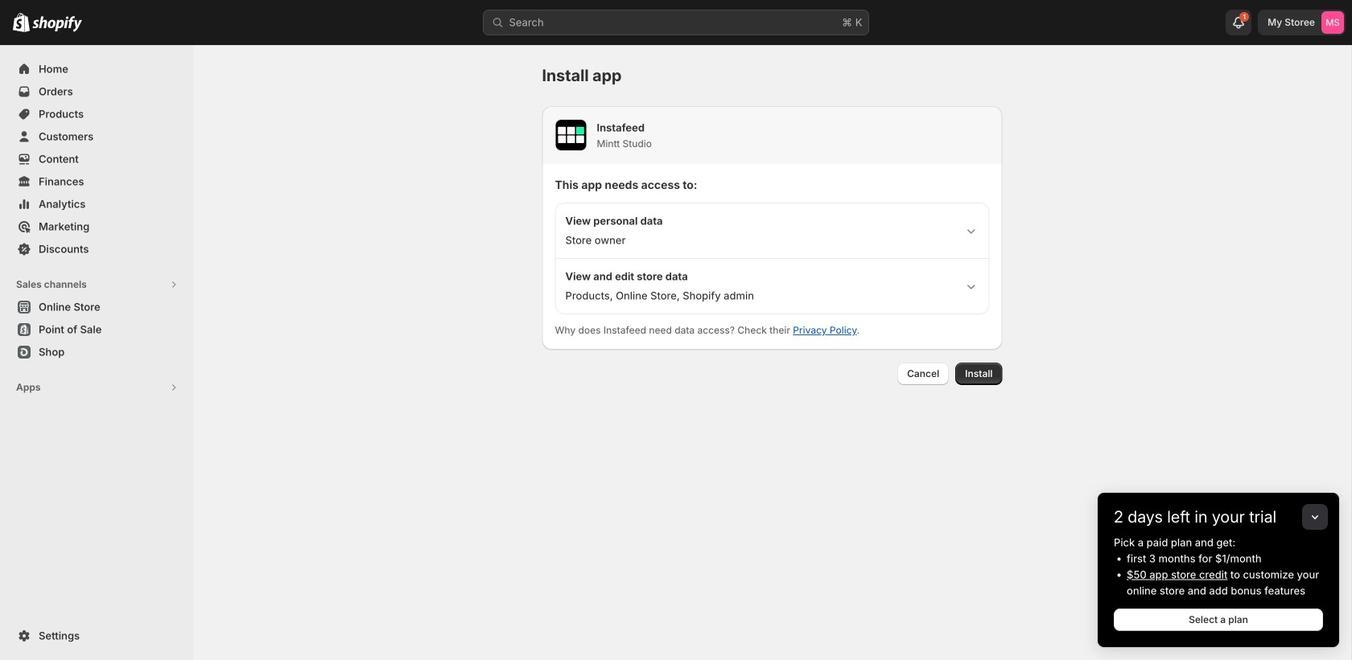Task type: vqa. For each thing, say whether or not it's contained in the screenshot.
My Storee image
yes



Task type: locate. For each thing, give the bounding box(es) containing it.
shopify image
[[13, 13, 30, 32]]

my storee image
[[1321, 11, 1344, 34]]

instafeed image
[[555, 119, 587, 151]]



Task type: describe. For each thing, give the bounding box(es) containing it.
shopify image
[[32, 16, 82, 32]]



